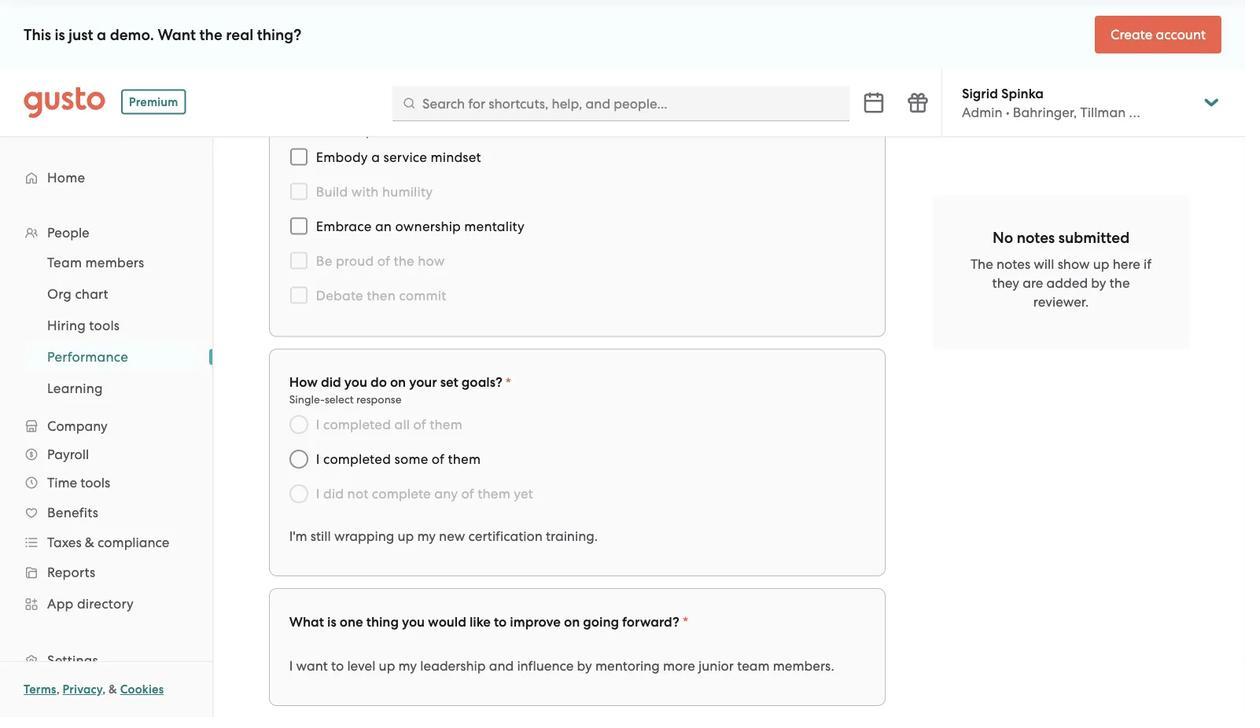 Task type: locate. For each thing, give the bounding box(es) containing it.
time
[[47, 475, 77, 491]]

0 horizontal spatial by
[[577, 658, 592, 674]]

* right forward?
[[683, 614, 688, 630]]

you right the thing
[[402, 614, 425, 630]]

is left just
[[55, 26, 65, 44]]

0 horizontal spatial up
[[379, 658, 395, 674]]

performance
[[47, 349, 128, 365]]

0 horizontal spatial to
[[331, 658, 344, 674]]

response up embody a service mindset
[[352, 125, 397, 138]]

1 vertical spatial and
[[489, 658, 514, 674]]

i'm still wrapping up my new certification training.
[[289, 529, 598, 544]]

embrace an ownership mentality
[[316, 218, 525, 234]]

one
[[340, 614, 363, 630]]

team members
[[47, 255, 144, 271]]

team members link
[[28, 249, 197, 277]]

select
[[320, 125, 349, 138], [325, 393, 354, 406]]

tools inside hiring tools link
[[89, 318, 120, 334]]

, left privacy
[[56, 683, 60, 697]]

by right "added"
[[1091, 275, 1107, 291]]

1 vertical spatial a
[[371, 149, 380, 165]]

1 horizontal spatial you
[[402, 614, 425, 630]]

multi-select response
[[289, 125, 397, 138]]

want
[[158, 26, 196, 44]]

this is just a demo. want the real thing?
[[24, 26, 302, 44]]

more
[[663, 658, 695, 674]]

i for i want to level up my leadership and influence by mentoring more junior team members.
[[289, 658, 293, 674]]

multi-
[[289, 125, 320, 138]]

of
[[432, 452, 445, 467]]

notes for the
[[997, 256, 1031, 272]]

1 horizontal spatial on
[[564, 614, 580, 630]]

0 horizontal spatial is
[[55, 26, 65, 44]]

thing
[[366, 614, 399, 630]]

a right just
[[97, 26, 106, 44]]

to
[[494, 614, 507, 630], [331, 658, 344, 674]]

global-search element
[[392, 85, 850, 122]]

and left influence
[[489, 658, 514, 674]]

0 vertical spatial response
[[352, 125, 397, 138]]

1 , from the left
[[56, 683, 60, 697]]

up right wrapping
[[398, 529, 414, 544]]

1 horizontal spatial is
[[327, 614, 336, 630]]

you inside the how did you do on your set goals? * single-select response
[[344, 374, 367, 391]]

select inside the how did you do on your set goals? * single-select response
[[325, 393, 354, 406]]

1 vertical spatial the
[[1110, 275, 1130, 291]]

you left do
[[344, 374, 367, 391]]

list
[[0, 162, 212, 717], [0, 247, 212, 404]]

wrapping
[[334, 529, 394, 544]]

compliance
[[98, 535, 169, 551]]

0 vertical spatial is
[[55, 26, 65, 44]]

i left want
[[289, 658, 293, 674]]

0 horizontal spatial i
[[289, 658, 293, 674]]

1 list from the top
[[0, 162, 212, 717]]

are
[[1023, 275, 1043, 291]]

Search for shortcuts, help, and people... field
[[422, 94, 839, 113]]

* inside what is one thing you would like to improve on going forward? *
[[683, 614, 688, 630]]

up left here
[[1093, 256, 1110, 272]]

1 vertical spatial response
[[356, 393, 402, 406]]

is for this
[[55, 26, 65, 44]]

some
[[395, 452, 428, 467]]

i left completed at the bottom
[[316, 452, 320, 467]]

my
[[417, 529, 436, 544], [399, 658, 417, 674]]

what is one thing you would like to improve on going forward? *
[[289, 614, 688, 630]]

service
[[383, 149, 427, 165]]

& right taxes
[[85, 535, 94, 551]]

your
[[409, 374, 437, 391]]

, down settings link
[[102, 683, 106, 697]]

0 vertical spatial tools
[[89, 318, 120, 334]]

on right do
[[390, 374, 406, 391]]

0 vertical spatial i
[[316, 452, 320, 467]]

0 vertical spatial you
[[344, 374, 367, 391]]

0 vertical spatial by
[[1091, 275, 1107, 291]]

select down did
[[325, 393, 354, 406]]

2 list from the top
[[0, 247, 212, 404]]

is left 'one' at the left bottom of the page
[[327, 614, 336, 630]]

tools for hiring tools
[[89, 318, 120, 334]]

by
[[1091, 275, 1107, 291], [577, 658, 592, 674]]

completed
[[323, 452, 391, 467]]

notes up will
[[1017, 229, 1055, 247]]

up right level on the left of the page
[[379, 658, 395, 674]]

*
[[506, 375, 511, 391], [683, 614, 688, 630]]

0 vertical spatial on
[[390, 374, 406, 391]]

1 vertical spatial to
[[331, 658, 344, 674]]

1 vertical spatial is
[[327, 614, 336, 630]]

& left cookies button
[[109, 683, 117, 697]]

0 vertical spatial a
[[97, 26, 106, 44]]

1 horizontal spatial to
[[494, 614, 507, 630]]

0 vertical spatial notes
[[1017, 229, 1055, 247]]

0 vertical spatial &
[[85, 535, 94, 551]]

i
[[316, 452, 320, 467], [289, 658, 293, 674]]

0 vertical spatial the
[[199, 26, 222, 44]]

by right influence
[[577, 658, 592, 674]]

0 vertical spatial and
[[1129, 104, 1154, 120]]

training.
[[546, 529, 598, 544]]

new
[[439, 529, 465, 544]]

and left oga
[[1129, 104, 1154, 120]]

0 vertical spatial *
[[506, 375, 511, 391]]

performance link
[[28, 343, 197, 371]]

tillman
[[1081, 104, 1126, 120]]

1 vertical spatial i
[[289, 658, 293, 674]]

a left service on the top left of page
[[371, 149, 380, 165]]

mentality
[[464, 218, 525, 234]]

tools for time tools
[[80, 475, 110, 491]]

premium
[[129, 95, 178, 109]]

1 horizontal spatial and
[[1129, 104, 1154, 120]]

1 vertical spatial tools
[[80, 475, 110, 491]]

tools down payroll dropdown button
[[80, 475, 110, 491]]

my left new
[[417, 529, 436, 544]]

notes up the they
[[997, 256, 1031, 272]]

0 horizontal spatial you
[[344, 374, 367, 391]]

1 vertical spatial notes
[[997, 256, 1031, 272]]

1 horizontal spatial &
[[109, 683, 117, 697]]

up inside the notes will show up here if they are added by the reviewer.
[[1093, 256, 1110, 272]]

2 horizontal spatial up
[[1093, 256, 1110, 272]]

1 horizontal spatial i
[[316, 452, 320, 467]]

Embrace an ownership mentality checkbox
[[281, 209, 316, 243]]

1 vertical spatial my
[[399, 658, 417, 674]]

settings link
[[16, 647, 197, 675]]

to right like
[[494, 614, 507, 630]]

tools up performance link
[[89, 318, 120, 334]]

want
[[296, 658, 328, 674]]

how did you do on your set goals? * single-select response
[[289, 374, 511, 406]]

members.
[[773, 658, 834, 674]]

home image
[[24, 87, 105, 118]]

i for i completed some of them
[[316, 452, 320, 467]]

0 vertical spatial up
[[1093, 256, 1110, 272]]

account
[[1156, 27, 1206, 42]]

1 horizontal spatial *
[[683, 614, 688, 630]]

benefits link
[[16, 499, 197, 527]]

1 vertical spatial *
[[683, 614, 688, 630]]

still
[[311, 529, 331, 544]]

0 horizontal spatial *
[[506, 375, 511, 391]]

to left level on the left of the page
[[331, 658, 344, 674]]

create
[[1111, 27, 1153, 42]]

the down here
[[1110, 275, 1130, 291]]

2 vertical spatial up
[[379, 658, 395, 674]]

notes
[[1017, 229, 1055, 247], [997, 256, 1031, 272]]

1 horizontal spatial by
[[1091, 275, 1107, 291]]

the
[[199, 26, 222, 44], [1110, 275, 1130, 291]]

level
[[347, 658, 376, 674]]

1 vertical spatial up
[[398, 529, 414, 544]]

0 vertical spatial my
[[417, 529, 436, 544]]

spinka
[[1002, 85, 1044, 101]]

1 horizontal spatial ,
[[102, 683, 106, 697]]

0 horizontal spatial on
[[390, 374, 406, 391]]

up for my
[[379, 658, 395, 674]]

my left leadership
[[399, 658, 417, 674]]

hiring
[[47, 318, 86, 334]]

goals?
[[462, 374, 503, 391]]

will
[[1034, 256, 1055, 272]]

them
[[448, 452, 481, 467]]

payroll
[[47, 447, 89, 463]]

tools
[[89, 318, 120, 334], [80, 475, 110, 491]]

1 horizontal spatial a
[[371, 149, 380, 165]]

notes inside the notes will show up here if they are added by the reviewer.
[[997, 256, 1031, 272]]

people
[[47, 225, 89, 241]]

* right goals?
[[506, 375, 511, 391]]

directory
[[77, 596, 134, 612]]

single-
[[289, 393, 325, 406]]

1 vertical spatial select
[[325, 393, 354, 406]]

learning
[[47, 381, 103, 397]]

tools inside time tools dropdown button
[[80, 475, 110, 491]]

select up embody
[[320, 125, 349, 138]]

1 vertical spatial by
[[577, 658, 592, 674]]

how
[[289, 374, 318, 391]]

the
[[971, 256, 993, 272]]

on left going at the left of page
[[564, 614, 580, 630]]

response inside the how did you do on your set goals? * single-select response
[[356, 393, 402, 406]]

the left real
[[199, 26, 222, 44]]

0 horizontal spatial &
[[85, 535, 94, 551]]

taxes
[[47, 535, 82, 551]]

up
[[1093, 256, 1110, 272], [398, 529, 414, 544], [379, 658, 395, 674]]

on
[[390, 374, 406, 391], [564, 614, 580, 630]]

response down do
[[356, 393, 402, 406]]

1 horizontal spatial the
[[1110, 275, 1130, 291]]

0 horizontal spatial ,
[[56, 683, 60, 697]]

app
[[47, 596, 74, 612]]



Task type: vqa. For each thing, say whether or not it's contained in the screenshot.
first Accepting from the bottom
no



Task type: describe. For each thing, give the bounding box(es) containing it.
taxes & compliance button
[[16, 529, 197, 557]]

is for what
[[327, 614, 336, 630]]

list containing home
[[0, 162, 212, 717]]

0 vertical spatial select
[[320, 125, 349, 138]]

mindset
[[431, 149, 481, 165]]

chart
[[75, 286, 108, 302]]

settings
[[47, 653, 98, 669]]

by inside the notes will show up here if they are added by the reviewer.
[[1091, 275, 1107, 291]]

admin
[[962, 104, 1003, 120]]

members
[[85, 255, 144, 271]]

set
[[440, 374, 458, 391]]

demo.
[[110, 26, 154, 44]]

if
[[1144, 256, 1152, 272]]

i completed some of them
[[316, 452, 481, 467]]

mentoring
[[596, 658, 660, 674]]

terms link
[[24, 683, 56, 697]]

going
[[583, 614, 619, 630]]

up for here
[[1093, 256, 1110, 272]]

cookies
[[120, 683, 164, 697]]

home
[[47, 170, 85, 186]]

on inside the how did you do on your set goals? * single-select response
[[390, 374, 406, 391]]

show
[[1058, 256, 1090, 272]]

premium button
[[121, 89, 186, 115]]

thing?
[[257, 26, 302, 44]]

sigrid spinka admin • bahringer, tillman and oga
[[962, 85, 1185, 120]]

app directory
[[47, 596, 134, 612]]

0 horizontal spatial the
[[199, 26, 222, 44]]

notes for no
[[1017, 229, 1055, 247]]

here
[[1113, 256, 1141, 272]]

people button
[[16, 219, 197, 247]]

and inside sigrid spinka admin • bahringer, tillman and oga
[[1129, 104, 1154, 120]]

i want to level up my leadership and influence by mentoring more junior team members.
[[289, 658, 834, 674]]

like
[[470, 614, 491, 630]]

hiring tools
[[47, 318, 120, 334]]

junior
[[699, 658, 734, 674]]

privacy
[[63, 683, 102, 697]]

do
[[371, 374, 387, 391]]

bahringer,
[[1013, 104, 1077, 120]]

reports link
[[16, 559, 197, 587]]

list containing team members
[[0, 247, 212, 404]]

& inside the taxes & compliance dropdown button
[[85, 535, 94, 551]]

would
[[428, 614, 466, 630]]

improve
[[510, 614, 561, 630]]

forward?
[[622, 614, 680, 630]]

real
[[226, 26, 253, 44]]

I completed some of them radio
[[281, 442, 316, 477]]

0 vertical spatial to
[[494, 614, 507, 630]]

influence
[[517, 658, 574, 674]]

taxes & compliance
[[47, 535, 169, 551]]

1 vertical spatial &
[[109, 683, 117, 697]]

cookies button
[[120, 681, 164, 699]]

company
[[47, 419, 108, 434]]

1 horizontal spatial up
[[398, 529, 414, 544]]

0 horizontal spatial and
[[489, 658, 514, 674]]

learning link
[[28, 374, 197, 403]]

* inside the how did you do on your set goals? * single-select response
[[506, 375, 511, 391]]

team
[[47, 255, 82, 271]]

added
[[1047, 275, 1088, 291]]

org chart
[[47, 286, 108, 302]]

1 vertical spatial on
[[564, 614, 580, 630]]

ownership
[[395, 218, 461, 234]]

benefits
[[47, 505, 98, 521]]

they
[[992, 275, 1020, 291]]

oga
[[1157, 104, 1185, 120]]

privacy link
[[63, 683, 102, 697]]

2 , from the left
[[102, 683, 106, 697]]

terms , privacy , & cookies
[[24, 683, 164, 697]]

sigrid
[[962, 85, 998, 101]]

app directory link
[[16, 590, 197, 618]]

terms
[[24, 683, 56, 697]]

an
[[375, 218, 392, 234]]

Embody a service mindset checkbox
[[281, 140, 316, 174]]

embrace
[[316, 218, 372, 234]]

the inside the notes will show up here if they are added by the reviewer.
[[1110, 275, 1130, 291]]

certification
[[469, 529, 543, 544]]

org
[[47, 286, 72, 302]]

time tools button
[[16, 469, 197, 497]]

hiring tools link
[[28, 312, 197, 340]]

team
[[737, 658, 770, 674]]

time tools
[[47, 475, 110, 491]]

create account link
[[1095, 16, 1222, 53]]

embody
[[316, 149, 368, 165]]

1 vertical spatial you
[[402, 614, 425, 630]]

create account
[[1111, 27, 1206, 42]]

0 horizontal spatial a
[[97, 26, 106, 44]]

this
[[24, 26, 51, 44]]

no notes submitted
[[993, 229, 1130, 247]]

just
[[69, 26, 93, 44]]

org chart link
[[28, 280, 197, 308]]

reviewer.
[[1034, 294, 1089, 310]]

embody a service mindset
[[316, 149, 481, 165]]

home link
[[16, 164, 197, 192]]

•
[[1006, 104, 1010, 120]]

reports
[[47, 565, 96, 581]]

payroll button
[[16, 441, 197, 469]]

submitted
[[1059, 229, 1130, 247]]



